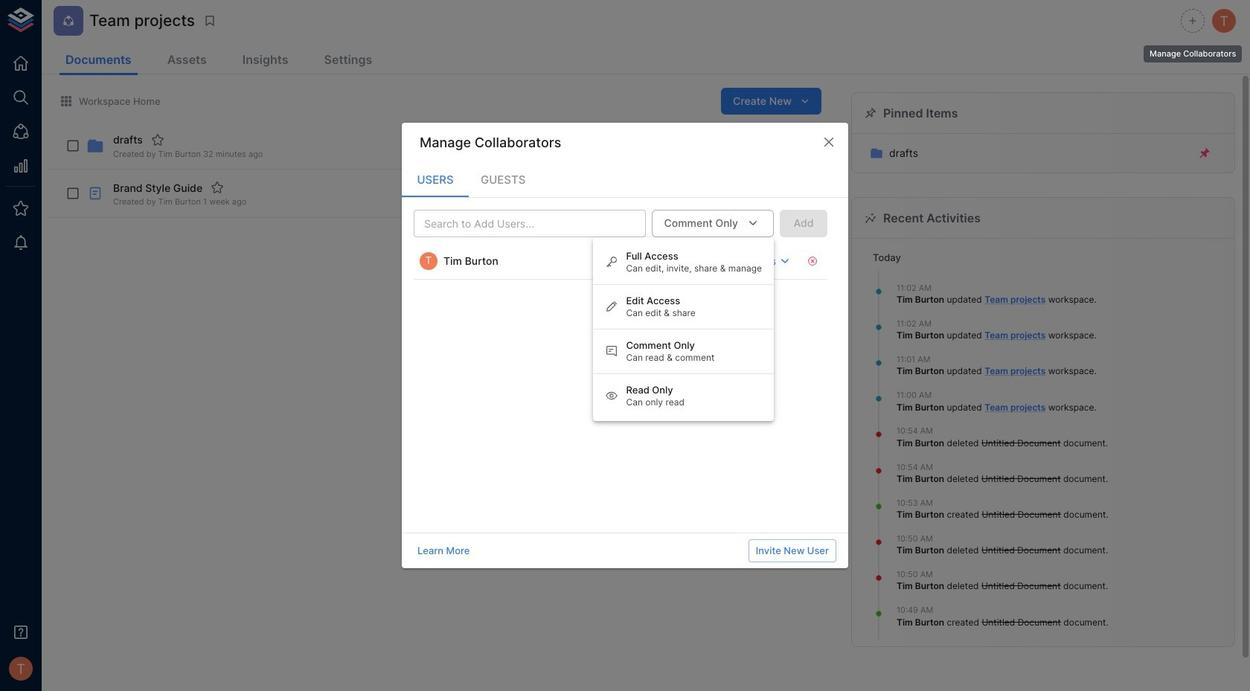 Task type: locate. For each thing, give the bounding box(es) containing it.
bookmark image
[[203, 14, 217, 28]]

tooltip
[[1143, 35, 1245, 64]]

tab list
[[402, 162, 849, 197]]

favorite image
[[211, 181, 224, 195]]

dialog
[[402, 123, 849, 569]]

favorite image
[[151, 133, 164, 147]]



Task type: vqa. For each thing, say whether or not it's contained in the screenshot.
topmost FINDINGS
no



Task type: describe. For each thing, give the bounding box(es) containing it.
unpin image
[[1199, 147, 1212, 160]]

Search to Add Users... text field
[[418, 215, 618, 233]]



